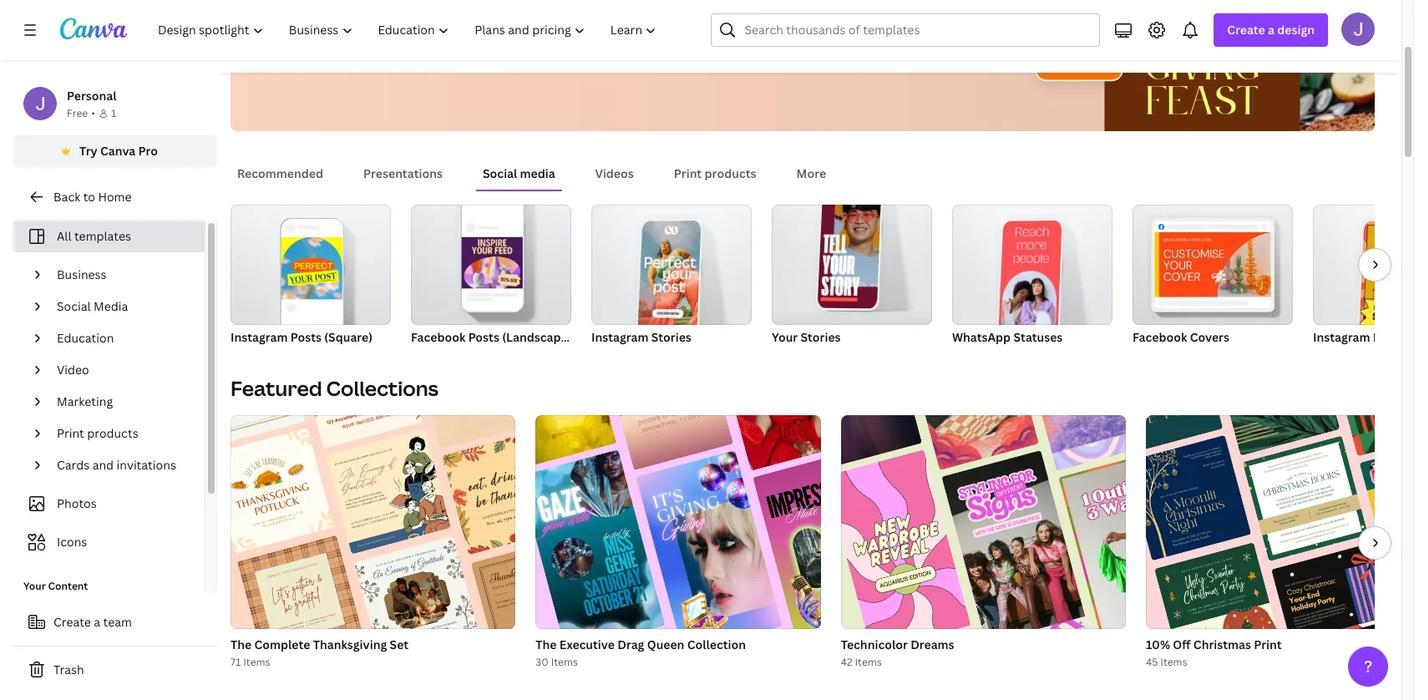 Task type: locate. For each thing, give the bounding box(es) containing it.
print inside button
[[674, 165, 702, 181]]

1
[[111, 106, 116, 120]]

2 instagram from the left
[[592, 329, 649, 345]]

social for social media
[[483, 165, 518, 181]]

print for the print products link
[[57, 425, 84, 441]]

dreams
[[911, 637, 955, 653]]

create
[[1228, 22, 1266, 38], [53, 614, 91, 630]]

whatsapp status image
[[953, 205, 1113, 325], [999, 221, 1063, 335]]

3 instagram from the left
[[1314, 329, 1371, 345]]

0 horizontal spatial instagram
[[231, 329, 288, 345]]

a inside button
[[94, 614, 100, 630]]

whatsapp statuses link
[[953, 205, 1113, 349]]

free
[[67, 106, 88, 120]]

whatsapp
[[953, 329, 1011, 345]]

the complete thanksgiving set link
[[231, 636, 516, 654]]

0 horizontal spatial print products
[[57, 425, 138, 441]]

instagram post (square) image inside instagram posts (square) link
[[281, 237, 343, 300]]

0 horizontal spatial your
[[23, 579, 46, 593]]

4 items from the left
[[1161, 655, 1188, 669]]

and inside the celebrate and create link
[[329, 42, 351, 58]]

instagram for instagram posts (square)
[[231, 329, 288, 345]]

photos link
[[23, 488, 195, 520]]

1 horizontal spatial the
[[536, 637, 557, 653]]

facebook for facebook posts (landscape)
[[411, 329, 466, 345]]

1 items from the left
[[243, 655, 270, 669]]

print inside 10% off christmas print 45 items
[[1255, 637, 1283, 653]]

1 horizontal spatial stories
[[801, 329, 841, 345]]

instagram up featured
[[231, 329, 288, 345]]

1 instagram from the left
[[231, 329, 288, 345]]

all
[[57, 228, 71, 244]]

71
[[231, 655, 241, 669]]

posts inside facebook posts (landscape) link
[[469, 329, 500, 345]]

print right videos
[[674, 165, 702, 181]]

30
[[536, 655, 549, 669]]

whatsapp statuses
[[953, 329, 1063, 345]]

1 the from the left
[[231, 637, 252, 653]]

facebook left covers
[[1133, 329, 1188, 345]]

1 vertical spatial your
[[23, 579, 46, 593]]

social media
[[483, 165, 555, 181]]

print for print products button
[[674, 165, 702, 181]]

a left the team on the left bottom of page
[[94, 614, 100, 630]]

3 items from the left
[[855, 655, 882, 669]]

items right the 30
[[551, 655, 578, 669]]

facebook post (landscape) image
[[411, 205, 572, 325], [462, 237, 523, 288]]

icons
[[57, 534, 87, 550]]

cards and invitations
[[57, 457, 176, 473]]

products inside button
[[705, 165, 757, 181]]

0 horizontal spatial print
[[57, 425, 84, 441]]

print products inside button
[[674, 165, 757, 181]]

stories for your stories
[[801, 329, 841, 345]]

1 vertical spatial and
[[92, 457, 114, 473]]

create down the content
[[53, 614, 91, 630]]

items down technicolor
[[855, 655, 882, 669]]

1 horizontal spatial create
[[1228, 22, 1266, 38]]

print products
[[674, 165, 757, 181], [57, 425, 138, 441]]

1 horizontal spatial posts
[[469, 329, 500, 345]]

trash
[[53, 662, 84, 678]]

0 horizontal spatial products
[[87, 425, 138, 441]]

marketing link
[[50, 386, 195, 418]]

1 vertical spatial print products
[[57, 425, 138, 441]]

stories inside "your stories" link
[[801, 329, 841, 345]]

2 the from the left
[[536, 637, 557, 653]]

1 horizontal spatial products
[[705, 165, 757, 181]]

featured collections
[[231, 374, 439, 402]]

business link
[[50, 259, 195, 291]]

posts left the (square)
[[291, 329, 322, 345]]

products up cards and invitations
[[87, 425, 138, 441]]

2 vertical spatial print
[[1255, 637, 1283, 653]]

(square)
[[324, 329, 373, 345]]

icons link
[[23, 527, 195, 558]]

templates
[[74, 228, 131, 244]]

technicolor
[[841, 637, 908, 653]]

0 horizontal spatial facebook
[[411, 329, 466, 345]]

education link
[[50, 323, 195, 354]]

stories
[[652, 329, 692, 345], [801, 329, 841, 345]]

0 vertical spatial and
[[329, 42, 351, 58]]

and right cards
[[92, 457, 114, 473]]

create a design
[[1228, 22, 1315, 38]]

1 vertical spatial social
[[57, 298, 91, 314]]

the inside the executive drag queen collection 30 items
[[536, 637, 557, 653]]

facebook posts (landscape)
[[411, 329, 572, 345]]

instagram right (landscape)
[[592, 329, 649, 345]]

create left design
[[1228, 22, 1266, 38]]

instagram story image inside instagram stories link
[[638, 221, 702, 335]]

invitations
[[117, 457, 176, 473]]

0 vertical spatial social
[[483, 165, 518, 181]]

instagram left reels
[[1314, 329, 1371, 345]]

technicolor dreams 42 items
[[841, 637, 955, 669]]

2 posts from the left
[[469, 329, 500, 345]]

instagram posts (square) link
[[231, 205, 391, 349]]

1 horizontal spatial your
[[772, 329, 798, 345]]

your stories link
[[772, 195, 933, 349]]

back to home
[[53, 189, 132, 205]]

facebook up collections
[[411, 329, 466, 345]]

facebook cover image inside the facebook covers link
[[1156, 232, 1272, 297]]

stories inside instagram stories link
[[652, 329, 692, 345]]

0 horizontal spatial the
[[231, 637, 252, 653]]

instagram posts (square)
[[231, 329, 373, 345]]

0 horizontal spatial stories
[[652, 329, 692, 345]]

your story image
[[818, 195, 882, 309], [772, 205, 933, 325]]

reels
[[1374, 329, 1404, 345]]

create
[[354, 42, 390, 58]]

more button
[[790, 158, 833, 190]]

instagram stories
[[592, 329, 692, 345]]

social left media
[[483, 165, 518, 181]]

social media
[[57, 298, 128, 314]]

0 vertical spatial products
[[705, 165, 757, 181]]

print products for print products button
[[674, 165, 757, 181]]

1 vertical spatial create
[[53, 614, 91, 630]]

the executive drag queen collection 30 items
[[536, 637, 746, 669]]

social
[[483, 165, 518, 181], [57, 298, 91, 314]]

2 items from the left
[[551, 655, 578, 669]]

1 horizontal spatial social
[[483, 165, 518, 181]]

create inside button
[[53, 614, 91, 630]]

and for celebrate
[[329, 42, 351, 58]]

videos button
[[589, 158, 641, 190]]

posts inside instagram posts (square) link
[[291, 329, 322, 345]]

1 vertical spatial a
[[94, 614, 100, 630]]

a inside dropdown button
[[1269, 22, 1275, 38]]

1 vertical spatial print
[[57, 425, 84, 441]]

0 horizontal spatial posts
[[291, 329, 322, 345]]

pro
[[138, 143, 158, 159]]

0 horizontal spatial and
[[92, 457, 114, 473]]

10% off christmas print link
[[1147, 636, 1415, 654]]

1 stories from the left
[[652, 329, 692, 345]]

0 horizontal spatial create
[[53, 614, 91, 630]]

1 facebook from the left
[[411, 329, 466, 345]]

the up the 30
[[536, 637, 557, 653]]

instagram for instagram reels
[[1314, 329, 1371, 345]]

2 facebook from the left
[[1133, 329, 1188, 345]]

celebrate
[[271, 42, 327, 58]]

0 horizontal spatial social
[[57, 298, 91, 314]]

items right 71
[[243, 655, 270, 669]]

print right christmas
[[1255, 637, 1283, 653]]

whatsapp status image inside whatsapp statuses link
[[999, 221, 1063, 335]]

1 horizontal spatial instagram
[[592, 329, 649, 345]]

products left the more
[[705, 165, 757, 181]]

create for create a team
[[53, 614, 91, 630]]

print products for the print products link
[[57, 425, 138, 441]]

instagram story image
[[592, 205, 752, 325], [638, 221, 702, 335]]

a left design
[[1269, 22, 1275, 38]]

45
[[1147, 655, 1159, 669]]

recommended button
[[231, 158, 330, 190]]

the up 71
[[231, 637, 252, 653]]

a
[[1269, 22, 1275, 38], [94, 614, 100, 630]]

print products button
[[668, 158, 764, 190]]

0 vertical spatial print products
[[674, 165, 757, 181]]

instagram
[[231, 329, 288, 345], [592, 329, 649, 345], [1314, 329, 1371, 345]]

posts for facebook
[[469, 329, 500, 345]]

social inside button
[[483, 165, 518, 181]]

try
[[79, 143, 97, 159]]

media
[[520, 165, 555, 181]]

posts for instagram
[[291, 329, 322, 345]]

1 horizontal spatial facebook
[[1133, 329, 1188, 345]]

facebook for facebook covers
[[1133, 329, 1188, 345]]

covers
[[1191, 329, 1230, 345]]

items inside the complete thanksgiving set 71 items
[[243, 655, 270, 669]]

the inside the complete thanksgiving set 71 items
[[231, 637, 252, 653]]

create a design button
[[1215, 13, 1329, 47]]

1 horizontal spatial print products
[[674, 165, 757, 181]]

social down business
[[57, 298, 91, 314]]

42
[[841, 655, 853, 669]]

instagram reels
[[1314, 329, 1404, 345]]

1 horizontal spatial a
[[1269, 22, 1275, 38]]

create inside dropdown button
[[1228, 22, 1266, 38]]

0 vertical spatial create
[[1228, 22, 1266, 38]]

items inside 10% off christmas print 45 items
[[1161, 655, 1188, 669]]

jacob simon image
[[1342, 13, 1376, 46]]

posts
[[291, 329, 322, 345], [469, 329, 500, 345]]

facebook cover image
[[1133, 205, 1294, 325], [1156, 232, 1272, 297]]

(landscape)
[[502, 329, 572, 345]]

posts left (landscape)
[[469, 329, 500, 345]]

technicolor dreams link
[[841, 636, 1127, 654]]

1 horizontal spatial print
[[674, 165, 702, 181]]

the
[[231, 637, 252, 653], [536, 637, 557, 653]]

print up cards
[[57, 425, 84, 441]]

your story image inside "your stories" link
[[818, 195, 882, 309]]

set
[[390, 637, 409, 653]]

0 vertical spatial your
[[772, 329, 798, 345]]

instagram reel image
[[1314, 205, 1415, 325]]

cards
[[57, 457, 90, 473]]

create a team
[[53, 614, 132, 630]]

2 stories from the left
[[801, 329, 841, 345]]

the for the executive drag queen collection
[[536, 637, 557, 653]]

1 horizontal spatial and
[[329, 42, 351, 58]]

items down off
[[1161, 655, 1188, 669]]

2 horizontal spatial print
[[1255, 637, 1283, 653]]

to
[[83, 189, 95, 205]]

and left create
[[329, 42, 351, 58]]

cards and invitations link
[[50, 450, 195, 481]]

1 vertical spatial products
[[87, 425, 138, 441]]

1 posts from the left
[[291, 329, 322, 345]]

0 vertical spatial print
[[674, 165, 702, 181]]

social media button
[[476, 158, 562, 190]]

facebook covers
[[1133, 329, 1230, 345]]

print
[[674, 165, 702, 181], [57, 425, 84, 441], [1255, 637, 1283, 653]]

2 horizontal spatial instagram
[[1314, 329, 1371, 345]]

and inside cards and invitations link
[[92, 457, 114, 473]]

0 vertical spatial a
[[1269, 22, 1275, 38]]

0 horizontal spatial a
[[94, 614, 100, 630]]

instagram post (square) image
[[231, 205, 391, 325], [281, 237, 343, 300]]

None search field
[[712, 13, 1101, 47]]



Task type: vqa. For each thing, say whether or not it's contained in the screenshot.
GRADE 12
no



Task type: describe. For each thing, give the bounding box(es) containing it.
back
[[53, 189, 80, 205]]

celebrate and create link
[[257, 33, 403, 67]]

team
[[103, 614, 132, 630]]

media
[[94, 298, 128, 314]]

videos
[[596, 165, 634, 181]]

christmas
[[1194, 637, 1252, 653]]

10%
[[1147, 637, 1171, 653]]

the complete thanksgiving set 71 items
[[231, 637, 409, 669]]

collections
[[326, 374, 439, 402]]

•
[[91, 106, 95, 120]]

facebook covers link
[[1133, 205, 1294, 349]]

queen
[[647, 637, 685, 653]]

off
[[1174, 637, 1191, 653]]

statuses
[[1014, 329, 1063, 345]]

social for social media
[[57, 298, 91, 314]]

products for the print products link
[[87, 425, 138, 441]]

free •
[[67, 106, 95, 120]]

try canva pro button
[[13, 135, 217, 167]]

complete
[[255, 637, 310, 653]]

photos
[[57, 496, 97, 511]]

home
[[98, 189, 132, 205]]

instagram reels link
[[1314, 205, 1415, 349]]

Search search field
[[745, 14, 1090, 46]]

try canva pro
[[79, 143, 158, 159]]

back to home link
[[13, 181, 217, 214]]

celebrate and create
[[271, 42, 390, 58]]

presentations button
[[357, 158, 450, 190]]

items inside technicolor dreams 42 items
[[855, 655, 882, 669]]

your for your content
[[23, 579, 46, 593]]

collection
[[688, 637, 746, 653]]

instagram for instagram stories
[[592, 329, 649, 345]]

10% off christmas print 45 items
[[1147, 637, 1283, 669]]

trash link
[[13, 654, 217, 687]]

print products link
[[50, 418, 195, 450]]

design your thanksgiving image
[[975, 0, 1376, 131]]

personal
[[67, 88, 117, 104]]

items inside the executive drag queen collection 30 items
[[551, 655, 578, 669]]

instagram stories link
[[592, 205, 752, 349]]

a for design
[[1269, 22, 1275, 38]]

drag
[[618, 637, 645, 653]]

create for create a design
[[1228, 22, 1266, 38]]

your stories
[[772, 329, 841, 345]]

recommended
[[237, 165, 324, 181]]

your content
[[23, 579, 88, 593]]

your for your stories
[[772, 329, 798, 345]]

canva
[[100, 143, 136, 159]]

presentations
[[364, 165, 443, 181]]

all templates
[[57, 228, 131, 244]]

more
[[797, 165, 827, 181]]

the executive drag queen collection link
[[536, 636, 821, 654]]

education
[[57, 330, 114, 346]]

executive
[[560, 637, 615, 653]]

video
[[57, 362, 89, 378]]

create a team button
[[13, 606, 217, 639]]

facebook posts (landscape) link
[[411, 205, 572, 349]]

products for print products button
[[705, 165, 757, 181]]

and for cards
[[92, 457, 114, 473]]

stories for instagram stories
[[652, 329, 692, 345]]

top level navigation element
[[147, 13, 671, 47]]

design
[[1278, 22, 1315, 38]]

a for team
[[94, 614, 100, 630]]

business
[[57, 267, 107, 282]]

the for the complete thanksgiving set
[[231, 637, 252, 653]]

marketing
[[57, 394, 113, 410]]

video link
[[50, 354, 195, 386]]



